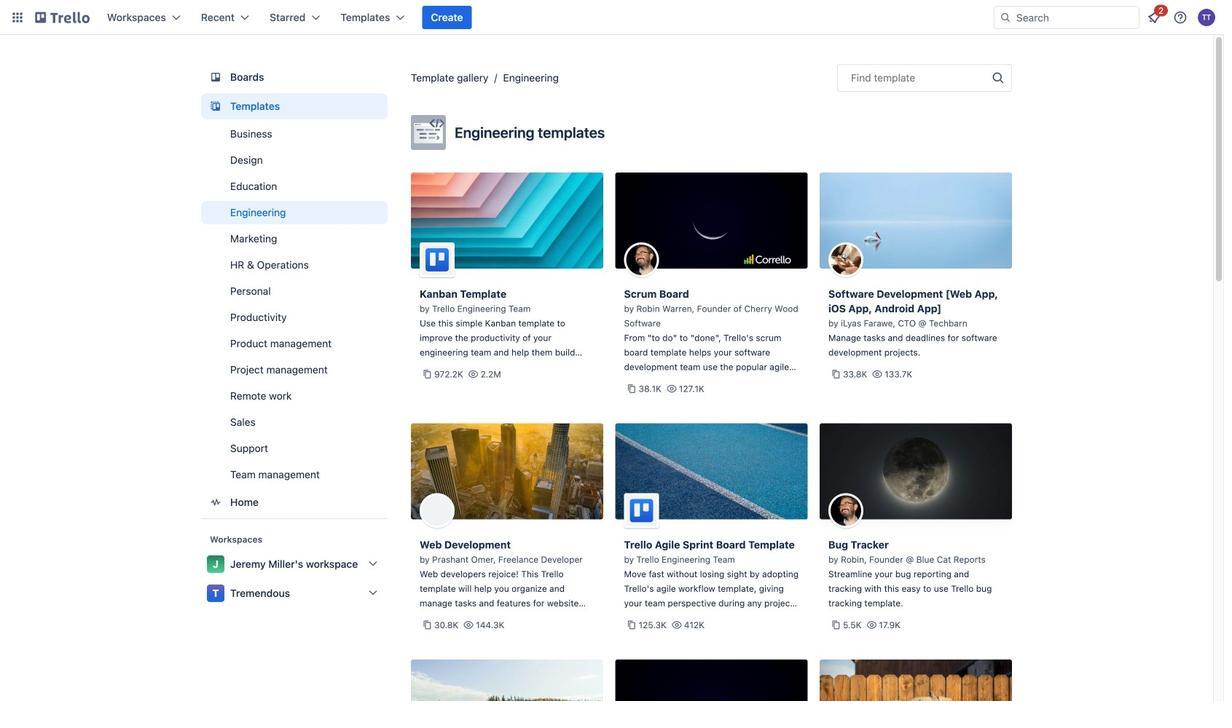 Task type: locate. For each thing, give the bounding box(es) containing it.
board image
[[207, 69, 224, 86]]

robin warren, founder of cherry wood software image
[[624, 243, 659, 278]]

terry turtle (terryturtle) image
[[1198, 9, 1216, 26]]

trello engineering team image
[[624, 494, 659, 529]]

template board image
[[207, 98, 224, 115]]

home image
[[207, 494, 224, 512]]

None field
[[837, 64, 1012, 92]]

primary element
[[0, 0, 1224, 35]]

back to home image
[[35, 6, 90, 29]]



Task type: describe. For each thing, give the bounding box(es) containing it.
prashant omer, freelance developer image
[[420, 494, 455, 529]]

trello engineering team image
[[420, 243, 455, 278]]

search image
[[1000, 12, 1012, 23]]

ilyas farawe, cto @ techbarn image
[[829, 243, 864, 278]]

open information menu image
[[1173, 10, 1188, 25]]

engineering icon image
[[411, 115, 446, 150]]

robin, founder @ blue cat reports image
[[829, 494, 864, 529]]

2 notifications image
[[1146, 9, 1163, 26]]

Search field
[[1012, 7, 1139, 28]]



Task type: vqa. For each thing, say whether or not it's contained in the screenshot.
template board image at the left top of the page
yes



